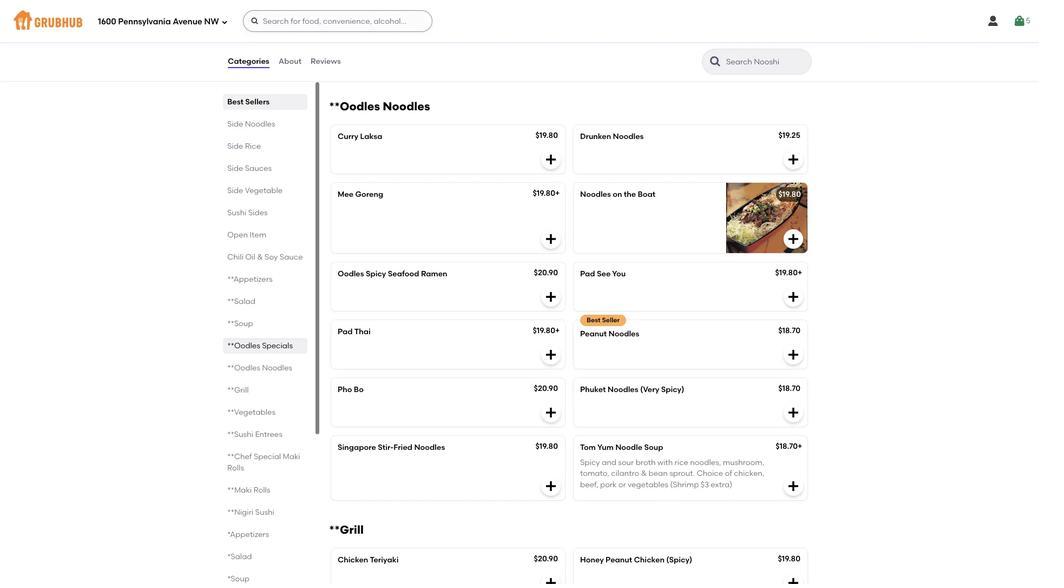Task type: vqa. For each thing, say whether or not it's contained in the screenshot.
reviews button
yes



Task type: locate. For each thing, give the bounding box(es) containing it.
spicy up tomato,
[[580, 459, 600, 468]]

$19.80 +
[[533, 35, 560, 44], [533, 189, 560, 198], [775, 268, 803, 278], [533, 326, 560, 336]]

$19.80
[[533, 35, 555, 44], [536, 131, 558, 140], [533, 189, 555, 198], [779, 190, 801, 199], [775, 268, 798, 278], [533, 326, 555, 336], [536, 442, 558, 451], [778, 555, 801, 564]]

rolls right "**maki"
[[254, 486, 270, 495]]

beef,
[[580, 481, 599, 490]]

sushi sides tab
[[227, 207, 303, 219]]

curry
[[338, 132, 358, 141]]

1600 pennsylvania avenue nw
[[98, 17, 219, 26]]

on
[[613, 190, 622, 199]]

**grill
[[227, 386, 249, 395], [329, 523, 364, 537]]

sauces
[[245, 164, 272, 173]]

$19.80 + for mee goreng
[[533, 189, 560, 198]]

rice
[[675, 459, 689, 468]]

fried
[[356, 36, 375, 45], [394, 443, 413, 452]]

search icon image
[[709, 55, 722, 68]]

svg image inside main navigation navigation
[[987, 15, 1000, 28]]

svg image
[[987, 15, 1000, 28], [545, 233, 558, 246], [787, 233, 800, 246], [787, 291, 800, 304], [787, 406, 800, 419], [545, 480, 558, 493], [787, 480, 800, 493]]

& right oil
[[257, 253, 263, 262]]

1 horizontal spatial chicken
[[634, 556, 665, 565]]

1 vertical spatial **grill
[[329, 523, 364, 537]]

2 vertical spatial $20.90
[[534, 555, 558, 564]]

peanut down seller on the right of page
[[580, 330, 607, 339]]

**oodles up "curry laksa"
[[329, 100, 380, 113]]

noodles on the boat image
[[726, 183, 808, 253]]

1 vertical spatial &
[[641, 470, 647, 479]]

svg image inside 5 button
[[1013, 15, 1026, 28]]

**oodles noodles tab
[[227, 363, 303, 374]]

chili
[[227, 253, 244, 262]]

spicy inside spicy and sour broth with rice noodles, mushroom, tomato, cilantro & bean sprout. choice of chicken, beef, pork or vegetables (shrimp $3 extra)
[[580, 459, 600, 468]]

1 vertical spatial **oodles
[[227, 342, 260, 351]]

side up side sauces
[[227, 142, 243, 151]]

best left seller on the right of page
[[587, 317, 601, 324]]

side up the sushi sides
[[227, 186, 243, 195]]

1 vertical spatial rice
[[245, 142, 261, 151]]

sellers
[[245, 97, 270, 107]]

1 vertical spatial sushi
[[255, 508, 274, 518]]

0 horizontal spatial fried
[[356, 36, 375, 45]]

mee
[[338, 190, 354, 199]]

1 horizontal spatial **grill
[[329, 523, 364, 537]]

1 horizontal spatial pad
[[580, 269, 595, 279]]

0 horizontal spatial best
[[227, 97, 244, 107]]

**sushi
[[227, 430, 253, 440]]

1 side from the top
[[227, 120, 243, 129]]

$20.90 for pad
[[534, 268, 558, 278]]

spicy and sour broth with rice noodles, mushroom, tomato, cilantro & bean sprout. choice of chicken, beef, pork or vegetables (shrimp $3 extra)
[[580, 459, 765, 490]]

**maki rolls
[[227, 486, 270, 495]]

$19.25
[[779, 131, 801, 140]]

**grill up chicken teriyaki
[[329, 523, 364, 537]]

peanut
[[580, 330, 607, 339], [606, 556, 632, 565]]

sushi up *appetizers tab
[[255, 508, 274, 518]]

or
[[619, 481, 626, 490]]

&
[[257, 253, 263, 262], [641, 470, 647, 479]]

+ for pad thai
[[555, 326, 560, 336]]

0 vertical spatial sushi
[[227, 208, 247, 218]]

1 horizontal spatial rolls
[[254, 486, 270, 495]]

**sushi entrees
[[227, 430, 283, 440]]

1 horizontal spatial best
[[587, 317, 601, 324]]

(spicy) for thai fried rice (spicy)
[[395, 36, 421, 45]]

0 vertical spatial pad
[[580, 269, 595, 279]]

$19.80 + for thai fried rice (spicy)
[[533, 35, 560, 44]]

5 button
[[1013, 11, 1031, 31]]

rice inside tab
[[245, 142, 261, 151]]

side sauces tab
[[227, 163, 303, 174]]

0 horizontal spatial rolls
[[227, 464, 244, 473]]

main navigation navigation
[[0, 0, 1039, 42]]

vegetables
[[628, 481, 669, 490]]

thai
[[338, 36, 354, 45], [354, 327, 371, 337]]

*appetizers tab
[[227, 529, 303, 541]]

svg image for chicken teriyaki
[[545, 577, 558, 585]]

& down broth
[[641, 470, 647, 479]]

1 vertical spatial $20.90
[[534, 384, 558, 393]]

0 horizontal spatial &
[[257, 253, 263, 262]]

chicken,
[[734, 470, 765, 479]]

**oodles noodles up laksa
[[329, 100, 430, 113]]

spicy right oodles
[[366, 269, 386, 279]]

fried down search for food, convenience, alcohol... search box
[[356, 36, 375, 45]]

**grill tab
[[227, 385, 303, 396]]

side sauces
[[227, 164, 272, 173]]

pad for pad thai
[[338, 327, 353, 337]]

special
[[254, 453, 281, 462]]

**nigiri
[[227, 508, 253, 518]]

3 side from the top
[[227, 164, 243, 173]]

**oodles inside tab
[[227, 364, 260, 373]]

0 horizontal spatial (spicy)
[[395, 36, 421, 45]]

0 horizontal spatial pad
[[338, 327, 353, 337]]

rolls down **chef
[[227, 464, 244, 473]]

3 $20.90 from the top
[[534, 555, 558, 564]]

best inside best seller peanut noodles
[[587, 317, 601, 324]]

**chef
[[227, 453, 252, 462]]

honey peanut chicken (spicy)
[[580, 556, 693, 565]]

noodles
[[383, 100, 430, 113], [245, 120, 275, 129], [613, 132, 644, 141], [580, 190, 611, 199], [609, 330, 640, 339], [262, 364, 292, 373], [608, 385, 639, 395], [414, 443, 445, 452]]

sour
[[618, 459, 634, 468]]

**appetizers tab
[[227, 274, 303, 285]]

**grill up the **vegetables
[[227, 386, 249, 395]]

0 vertical spatial $18.70
[[779, 326, 801, 336]]

svg image
[[1013, 15, 1026, 28], [250, 17, 259, 25], [221, 19, 228, 25], [545, 153, 558, 166], [787, 153, 800, 166], [545, 291, 558, 304], [545, 349, 558, 362], [787, 349, 800, 362], [545, 406, 558, 419], [545, 577, 558, 585], [787, 577, 800, 585]]

1 vertical spatial rolls
[[254, 486, 270, 495]]

2 vertical spatial $18.70
[[776, 442, 798, 451]]

sushi left the sides
[[227, 208, 247, 218]]

1 horizontal spatial spicy
[[580, 459, 600, 468]]

1 vertical spatial spicy
[[580, 459, 600, 468]]

**oodles noodles
[[329, 100, 430, 113], [227, 364, 292, 373]]

0 vertical spatial thai
[[338, 36, 354, 45]]

1 horizontal spatial (spicy)
[[667, 556, 693, 565]]

rice down search for food, convenience, alcohol... search box
[[377, 36, 393, 45]]

side up side rice
[[227, 120, 243, 129]]

1 vertical spatial best
[[587, 317, 601, 324]]

cilantro
[[611, 470, 639, 479]]

0 vertical spatial **oodles
[[329, 100, 380, 113]]

side left the sauces
[[227, 164, 243, 173]]

noodles inside **oodles noodles tab
[[262, 364, 292, 373]]

+ for mee goreng
[[555, 189, 560, 198]]

0 vertical spatial &
[[257, 253, 263, 262]]

2 side from the top
[[227, 142, 243, 151]]

chili oil & soy sauce
[[227, 253, 303, 262]]

5
[[1026, 16, 1031, 25]]

**oodles down **soup
[[227, 342, 260, 351]]

0 horizontal spatial **grill
[[227, 386, 249, 395]]

spicy
[[366, 269, 386, 279], [580, 459, 600, 468]]

1 horizontal spatial rice
[[377, 36, 393, 45]]

0 horizontal spatial rice
[[245, 142, 261, 151]]

$20.90 for honey
[[534, 555, 558, 564]]

tomato,
[[580, 470, 610, 479]]

1 vertical spatial thai
[[354, 327, 371, 337]]

$20.90
[[534, 268, 558, 278], [534, 384, 558, 393], [534, 555, 558, 564]]

*salad
[[227, 553, 252, 562]]

$19.80 + for pad see you
[[775, 268, 803, 278]]

best sellers
[[227, 97, 270, 107]]

**oodles
[[329, 100, 380, 113], [227, 342, 260, 351], [227, 364, 260, 373]]

0 vertical spatial best
[[227, 97, 244, 107]]

**oodles down **oodles specials
[[227, 364, 260, 373]]

1 horizontal spatial fried
[[394, 443, 413, 452]]

see
[[597, 269, 611, 279]]

0 vertical spatial $20.90
[[534, 268, 558, 278]]

$19.80 + for pad thai
[[533, 326, 560, 336]]

side rice tab
[[227, 141, 303, 152]]

1 vertical spatial (spicy)
[[667, 556, 693, 565]]

side
[[227, 120, 243, 129], [227, 142, 243, 151], [227, 164, 243, 173], [227, 186, 243, 195]]

1 horizontal spatial &
[[641, 470, 647, 479]]

side for side sauces
[[227, 164, 243, 173]]

2 $20.90 from the top
[[534, 384, 558, 393]]

4 side from the top
[[227, 186, 243, 195]]

2 vertical spatial **oodles
[[227, 364, 260, 373]]

mee goreng
[[338, 190, 383, 199]]

best for seller
[[587, 317, 601, 324]]

1 vertical spatial $18.70
[[779, 384, 801, 393]]

Search for food, convenience, alcohol... search field
[[243, 10, 432, 32]]

& inside chili oil & soy sauce tab
[[257, 253, 263, 262]]

**chef special maki rolls tab
[[227, 451, 303, 474]]

2 chicken from the left
[[634, 556, 665, 565]]

0 horizontal spatial **oodles noodles
[[227, 364, 292, 373]]

stir-
[[378, 443, 394, 452]]

entrees
[[255, 430, 283, 440]]

0 horizontal spatial sushi
[[227, 208, 247, 218]]

0 vertical spatial **grill
[[227, 386, 249, 395]]

0 vertical spatial rolls
[[227, 464, 244, 473]]

best inside "tab"
[[227, 97, 244, 107]]

svg image for drunken noodles
[[787, 153, 800, 166]]

1 vertical spatial **oodles noodles
[[227, 364, 292, 373]]

1 vertical spatial fried
[[394, 443, 413, 452]]

0 horizontal spatial chicken
[[338, 556, 368, 565]]

sushi
[[227, 208, 247, 218], [255, 508, 274, 518]]

fried right singapore
[[394, 443, 413, 452]]

0 vertical spatial fried
[[356, 36, 375, 45]]

pho
[[338, 385, 352, 395]]

best sellers tab
[[227, 96, 303, 108]]

seafood
[[388, 269, 419, 279]]

1 vertical spatial pad
[[338, 327, 353, 337]]

singapore stir-fried noodles
[[338, 443, 445, 452]]

**maki rolls tab
[[227, 485, 303, 496]]

side for side rice
[[227, 142, 243, 151]]

rolls inside tab
[[254, 486, 270, 495]]

rice down side noodles
[[245, 142, 261, 151]]

1 $20.90 from the top
[[534, 268, 558, 278]]

noodle
[[616, 443, 643, 452]]

**soup
[[227, 319, 253, 329]]

best left sellers
[[227, 97, 244, 107]]

svg image for honey peanut chicken (spicy)
[[787, 577, 800, 585]]

chicken teriyaki
[[338, 556, 399, 565]]

categories button
[[227, 42, 270, 81]]

peanut right honey
[[606, 556, 632, 565]]

0 vertical spatial (spicy)
[[395, 36, 421, 45]]

(spicy)
[[395, 36, 421, 45], [667, 556, 693, 565]]

vegetable
[[245, 186, 283, 195]]

yum
[[598, 443, 614, 452]]

noodles,
[[690, 459, 721, 468]]

soup
[[645, 443, 663, 452]]

pad see you
[[580, 269, 626, 279]]

**salad tab
[[227, 296, 303, 307]]

soy
[[265, 253, 278, 262]]

0 vertical spatial peanut
[[580, 330, 607, 339]]

chicken
[[338, 556, 368, 565], [634, 556, 665, 565]]

best for sellers
[[227, 97, 244, 107]]

(spicy) for honey peanut chicken (spicy)
[[667, 556, 693, 565]]

**oodles inside tab
[[227, 342, 260, 351]]

**oodles noodles down **oodles specials
[[227, 364, 292, 373]]

**grill inside tab
[[227, 386, 249, 395]]

rice
[[377, 36, 393, 45], [245, 142, 261, 151]]

0 horizontal spatial spicy
[[366, 269, 386, 279]]

of
[[725, 470, 732, 479]]

1 horizontal spatial **oodles noodles
[[329, 100, 430, 113]]



Task type: describe. For each thing, give the bounding box(es) containing it.
the
[[624, 190, 636, 199]]

*soup
[[227, 575, 250, 584]]

oodles spicy seafood ramen
[[338, 269, 447, 279]]

**oodles specials tab
[[227, 341, 303, 352]]

oodles
[[338, 269, 364, 279]]

honey
[[580, 556, 604, 565]]

thai fried rice (spicy)
[[338, 36, 421, 45]]

**maki
[[227, 486, 252, 495]]

with
[[658, 459, 673, 468]]

$18.70 +
[[776, 442, 803, 451]]

teriyaki
[[370, 556, 399, 565]]

pho bo
[[338, 385, 364, 395]]

you
[[612, 269, 626, 279]]

noodles inside best seller peanut noodles
[[609, 330, 640, 339]]

svg image for pho bo
[[545, 406, 558, 419]]

& inside spicy and sour broth with rice noodles, mushroom, tomato, cilantro & bean sprout. choice of chicken, beef, pork or vegetables (shrimp $3 extra)
[[641, 470, 647, 479]]

specials
[[262, 342, 293, 351]]

**vegetables
[[227, 408, 276, 417]]

1600
[[98, 17, 116, 26]]

(very
[[640, 385, 660, 395]]

sushi sides
[[227, 208, 268, 218]]

svg image for pad thai
[[545, 349, 558, 362]]

mushroom,
[[723, 459, 765, 468]]

side noodles
[[227, 120, 275, 129]]

0 vertical spatial rice
[[377, 36, 393, 45]]

pad for pad see you
[[580, 269, 595, 279]]

open
[[227, 231, 248, 240]]

side noodles tab
[[227, 119, 303, 130]]

side rice
[[227, 142, 261, 151]]

*appetizers
[[227, 531, 269, 540]]

goreng
[[355, 190, 383, 199]]

noodles on the boat
[[580, 190, 656, 199]]

$3
[[701, 481, 709, 490]]

**oodles noodles inside tab
[[227, 364, 292, 373]]

oil
[[245, 253, 255, 262]]

1 horizontal spatial sushi
[[255, 508, 274, 518]]

reviews button
[[310, 42, 341, 81]]

+ for pad see you
[[798, 268, 803, 278]]

1 vertical spatial peanut
[[606, 556, 632, 565]]

maki
[[283, 453, 300, 462]]

and
[[602, 459, 617, 468]]

drunken noodles
[[580, 132, 644, 141]]

side vegetable
[[227, 186, 283, 195]]

choice
[[697, 470, 723, 479]]

bo
[[354, 385, 364, 395]]

**appetizers
[[227, 275, 273, 284]]

1 chicken from the left
[[338, 556, 368, 565]]

boat
[[638, 190, 656, 199]]

sides
[[248, 208, 268, 218]]

pad thai
[[338, 327, 371, 337]]

drunken
[[580, 132, 611, 141]]

open item tab
[[227, 230, 303, 241]]

chili oil & soy sauce tab
[[227, 252, 303, 263]]

0 vertical spatial spicy
[[366, 269, 386, 279]]

about
[[279, 57, 302, 66]]

sprout.
[[670, 470, 695, 479]]

laksa
[[360, 132, 382, 141]]

curry laksa
[[338, 132, 382, 141]]

**salad
[[227, 297, 256, 306]]

pork
[[600, 481, 617, 490]]

**nigiri sushi
[[227, 508, 274, 518]]

bean
[[649, 470, 668, 479]]

noodles inside side noodles tab
[[245, 120, 275, 129]]

ramen
[[421, 269, 447, 279]]

tom
[[580, 443, 596, 452]]

peanut inside best seller peanut noodles
[[580, 330, 607, 339]]

0 vertical spatial **oodles noodles
[[329, 100, 430, 113]]

**chef special maki rolls
[[227, 453, 300, 473]]

$20.90 for phuket
[[534, 384, 558, 393]]

tom yum noodle soup
[[580, 443, 663, 452]]

nw
[[204, 17, 219, 26]]

**oodles for **oodles noodles tab on the left
[[227, 364, 260, 373]]

**nigiri sushi tab
[[227, 507, 303, 519]]

pennsylvania
[[118, 17, 171, 26]]

*salad tab
[[227, 552, 303, 563]]

singapore
[[338, 443, 376, 452]]

about button
[[278, 42, 302, 81]]

**sushi entrees tab
[[227, 429, 303, 441]]

rolls inside **chef special maki rolls
[[227, 464, 244, 473]]

phuket noodles (very spicy)
[[580, 385, 684, 395]]

open item
[[227, 231, 266, 240]]

**vegetables tab
[[227, 407, 303, 418]]

side vegetable tab
[[227, 185, 303, 197]]

broth
[[636, 459, 656, 468]]

reviews
[[311, 57, 341, 66]]

side for side noodles
[[227, 120, 243, 129]]

side for side vegetable
[[227, 186, 243, 195]]

item
[[250, 231, 266, 240]]

**oodles specials
[[227, 342, 293, 351]]

(shrimp
[[670, 481, 699, 490]]

seller
[[602, 317, 620, 324]]

avenue
[[173, 17, 202, 26]]

*soup tab
[[227, 574, 303, 585]]

Search Nooshi search field
[[725, 57, 808, 67]]

svg image for best seller
[[787, 349, 800, 362]]

**oodles for the "**oodles specials" tab at the bottom
[[227, 342, 260, 351]]

categories
[[228, 57, 269, 66]]

svg image for oodles spicy seafood ramen
[[545, 291, 558, 304]]

spicy)
[[661, 385, 684, 395]]

phuket
[[580, 385, 606, 395]]

**soup tab
[[227, 318, 303, 330]]

best seller peanut noodles
[[580, 317, 640, 339]]

sauce
[[280, 253, 303, 262]]

svg image for curry laksa
[[545, 153, 558, 166]]



